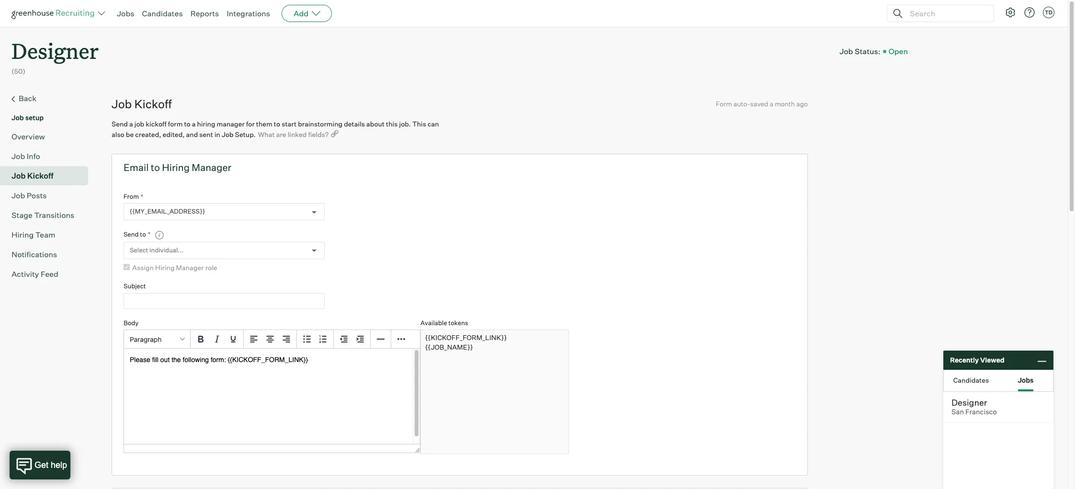 Task type: locate. For each thing, give the bounding box(es) containing it.
reports link
[[190, 9, 219, 18]]

job
[[840, 46, 853, 56], [112, 97, 132, 111], [11, 113, 24, 122], [222, 130, 234, 138], [11, 151, 25, 161], [11, 171, 26, 180], [11, 191, 25, 200]]

san
[[952, 408, 964, 416]]

assign
[[132, 263, 154, 272]]

linked
[[288, 130, 307, 138]]

job left the info
[[11, 151, 25, 161]]

are
[[276, 130, 286, 138]]

hiring inside hiring team link
[[11, 230, 34, 239]]

1 horizontal spatial candidates
[[954, 376, 989, 384]]

a
[[770, 100, 774, 108], [129, 120, 133, 128], [192, 120, 196, 128]]

posts
[[27, 191, 47, 200]]

a up and at left
[[192, 120, 196, 128]]

send up select at the bottom left
[[124, 231, 139, 238]]

to up and at left
[[184, 120, 191, 128]]

job kickoff down the info
[[11, 171, 54, 180]]

1 vertical spatial designer
[[952, 397, 988, 408]]

manager
[[217, 120, 245, 128]]

designer down greenhouse recruiting image
[[11, 36, 99, 65]]

candidates link
[[142, 9, 183, 18]]

saved
[[750, 100, 769, 108]]

also
[[112, 130, 124, 138]]

hiring
[[162, 161, 190, 173], [11, 230, 34, 239], [155, 263, 175, 272]]

candidates right jobs link at the top of page
[[142, 9, 183, 18]]

a right saved
[[770, 100, 774, 108]]

send
[[112, 120, 128, 128], [124, 231, 139, 238]]

1 vertical spatial hiring
[[11, 230, 34, 239]]

form
[[716, 100, 732, 108]]

created,
[[135, 130, 161, 138]]

0 vertical spatial designer
[[11, 36, 99, 65]]

ago
[[797, 100, 808, 108]]

manager
[[192, 161, 232, 173], [176, 263, 204, 272]]

job kickoff up job
[[112, 97, 172, 111]]

select
[[130, 246, 148, 254]]

None text field
[[124, 293, 325, 309]]

this
[[386, 120, 398, 128]]

integrations
[[227, 9, 270, 18]]

1 horizontal spatial kickoff
[[134, 97, 172, 111]]

to left the *
[[140, 231, 146, 238]]

designer (50)
[[11, 36, 99, 75]]

td
[[1045, 9, 1053, 16]]

hiring
[[197, 120, 215, 128]]

send for send a job kickoff form to a hiring manager for them to start brainstorming details about this job. this can also be created, edited, and sent in job setup.
[[112, 120, 128, 128]]

1 vertical spatial jobs
[[1018, 376, 1034, 384]]

kickoff
[[134, 97, 172, 111], [27, 171, 54, 180]]

td button
[[1043, 7, 1055, 18]]

job right in
[[222, 130, 234, 138]]

job info link
[[11, 150, 84, 162]]

0 horizontal spatial designer
[[11, 36, 99, 65]]

jobs link
[[117, 9, 134, 18]]

hiring down 'edited,'
[[162, 161, 190, 173]]

notifications link
[[11, 248, 84, 260]]

activity feed link
[[11, 268, 84, 280]]

a left job
[[129, 120, 133, 128]]

auto-
[[734, 100, 751, 108]]

manager left role
[[176, 263, 204, 272]]

1 vertical spatial candidates
[[954, 376, 989, 384]]

3 toolbar from the left
[[297, 330, 334, 349]]

subject
[[124, 282, 146, 290]]

0 vertical spatial kickoff
[[134, 97, 172, 111]]

designer inside designer san francisco
[[952, 397, 988, 408]]

{{job_name}}
[[425, 343, 473, 351]]

(50)
[[11, 67, 25, 75]]

0 horizontal spatial job kickoff
[[11, 171, 54, 180]]

1 horizontal spatial jobs
[[1018, 376, 1034, 384]]

hiring down individual...
[[155, 263, 175, 272]]

Assign Hiring Manager role checkbox
[[124, 264, 130, 270]]

stage transitions
[[11, 210, 74, 220]]

toolbar
[[191, 330, 244, 349], [244, 330, 297, 349], [297, 330, 334, 349], [334, 330, 371, 349]]

0 horizontal spatial kickoff
[[27, 171, 54, 180]]

team
[[35, 230, 55, 239]]

0 vertical spatial send
[[112, 120, 128, 128]]

email
[[124, 161, 149, 173]]

jobs
[[117, 9, 134, 18], [1018, 376, 1034, 384]]

designer link
[[11, 27, 99, 67]]

2 toolbar from the left
[[244, 330, 297, 349]]

paragraph button
[[126, 331, 188, 348]]

stage
[[11, 210, 33, 220]]

candidates down recently viewed
[[954, 376, 989, 384]]

activity feed
[[11, 269, 58, 279]]

0 vertical spatial jobs
[[117, 9, 134, 18]]

designer
[[11, 36, 99, 65], [952, 397, 988, 408]]

configure image
[[1005, 7, 1017, 18]]

send up also
[[112, 120, 128, 128]]

recently
[[950, 356, 979, 364]]

0 horizontal spatial candidates
[[142, 9, 183, 18]]

candidates
[[142, 9, 183, 18], [954, 376, 989, 384]]

this
[[412, 120, 426, 128]]

1 horizontal spatial designer
[[952, 397, 988, 408]]

tab list
[[944, 370, 1053, 391]]

to up the are
[[274, 120, 280, 128]]

1 vertical spatial send
[[124, 231, 139, 238]]

kickoff up kickoff
[[134, 97, 172, 111]]

add button
[[282, 5, 332, 22]]

info
[[27, 151, 40, 161]]

{{my_email_address}}
[[130, 208, 205, 215]]

be
[[126, 130, 134, 138]]

job kickoff
[[112, 97, 172, 111], [11, 171, 54, 180]]

job kickoff inside job kickoff link
[[11, 171, 54, 180]]

in
[[215, 130, 220, 138]]

body
[[124, 319, 139, 327]]

send inside send a job kickoff form to a hiring manager for them to start brainstorming details about this job. this can also be created, edited, and sent in job setup.
[[112, 120, 128, 128]]

manager down sent
[[192, 161, 232, 173]]

job.
[[399, 120, 411, 128]]

hiring down stage
[[11, 230, 34, 239]]

0 vertical spatial job kickoff
[[112, 97, 172, 111]]

to
[[184, 120, 191, 128], [274, 120, 280, 128], [151, 161, 160, 173], [140, 231, 146, 238]]

designer down recently
[[952, 397, 988, 408]]

status:
[[855, 46, 881, 56]]

kickoff up posts
[[27, 171, 54, 180]]

0 vertical spatial hiring
[[162, 161, 190, 173]]

1 vertical spatial job kickoff
[[11, 171, 54, 180]]

job setup
[[11, 113, 44, 122]]

role
[[205, 263, 217, 272]]

reports
[[190, 9, 219, 18]]

job posts
[[11, 191, 47, 200]]

and
[[186, 130, 198, 138]]

this user will be able to open the form for collaboration with other job admins on the job kickoff page. element
[[152, 230, 164, 240]]



Task type: describe. For each thing, give the bounding box(es) containing it.
hiring team link
[[11, 229, 84, 240]]

transitions
[[34, 210, 74, 220]]

brainstorming
[[298, 120, 343, 128]]

resize image
[[415, 448, 420, 453]]

stage transitions link
[[11, 209, 84, 221]]

them
[[256, 120, 273, 128]]

2 vertical spatial hiring
[[155, 263, 175, 272]]

setup.
[[235, 130, 256, 138]]

form auto-saved a month ago
[[716, 100, 808, 108]]

2 horizontal spatial a
[[770, 100, 774, 108]]

add
[[294, 9, 309, 18]]

jobs inside tab list
[[1018, 376, 1034, 384]]

send to *
[[124, 231, 150, 238]]

designer for designer (50)
[[11, 36, 99, 65]]

designer for designer san francisco
[[952, 397, 988, 408]]

candidates inside tab list
[[954, 376, 989, 384]]

0 horizontal spatial jobs
[[117, 9, 134, 18]]

details
[[344, 120, 365, 128]]

designer san francisco
[[952, 397, 997, 416]]

job left posts
[[11, 191, 25, 200]]

email to hiring manager
[[124, 161, 232, 173]]

select individual...
[[130, 246, 184, 254]]

1 vertical spatial kickoff
[[27, 171, 54, 180]]

job status:
[[840, 46, 881, 56]]

td button
[[1041, 5, 1057, 20]]

{{kickoff_form_link}}
[[425, 334, 507, 342]]

hiring team
[[11, 230, 55, 239]]

Search text field
[[908, 6, 985, 20]]

job info
[[11, 151, 40, 161]]

0 vertical spatial manager
[[192, 161, 232, 173]]

notifications
[[11, 249, 57, 259]]

form
[[168, 120, 183, 128]]

1 horizontal spatial a
[[192, 120, 196, 128]]

back
[[19, 93, 36, 103]]

1 vertical spatial manager
[[176, 263, 204, 272]]

available
[[421, 319, 447, 327]]

available tokens
[[421, 319, 468, 327]]

open
[[889, 46, 908, 56]]

job left "status:" on the top right
[[840, 46, 853, 56]]

back link
[[11, 92, 84, 105]]

job left setup
[[11, 113, 24, 122]]

kickoff
[[146, 120, 167, 128]]

job down job info
[[11, 171, 26, 180]]

feed
[[41, 269, 58, 279]]

1 horizontal spatial job kickoff
[[112, 97, 172, 111]]

individual...
[[149, 246, 184, 254]]

greenhouse recruiting image
[[11, 8, 98, 19]]

to right email in the left top of the page
[[151, 161, 160, 173]]

paragraph
[[130, 335, 162, 343]]

month
[[775, 100, 795, 108]]

activity
[[11, 269, 39, 279]]

{{kickoff_form_link}} {{job_name}}
[[425, 334, 507, 351]]

send a job kickoff form to a hiring manager for them to start brainstorming details about this job. this can also be created, edited, and sent in job setup.
[[112, 120, 439, 138]]

paragraph group
[[124, 330, 420, 349]]

from
[[124, 192, 139, 200]]

this user will be able to open the form for collaboration with other job admins on the job kickoff page. image
[[155, 230, 164, 240]]

*
[[148, 231, 150, 238]]

overview link
[[11, 131, 84, 142]]

for
[[246, 120, 255, 128]]

what are linked fields?
[[258, 130, 329, 138]]

if a hiring manager fills out a field with a linked icon, you can approve these fields to populate back into this role, so that you won't have to do duplicate input work. element
[[330, 129, 340, 139]]

sent
[[199, 130, 213, 138]]

send for send to *
[[124, 231, 139, 238]]

1 toolbar from the left
[[191, 330, 244, 349]]

4 toolbar from the left
[[334, 330, 371, 349]]

integrations link
[[227, 9, 270, 18]]

job
[[134, 120, 144, 128]]

can
[[428, 120, 439, 128]]

overview
[[11, 132, 45, 141]]

0 vertical spatial candidates
[[142, 9, 183, 18]]

job up also
[[112, 97, 132, 111]]

assign hiring manager role
[[132, 263, 217, 272]]

francisco
[[966, 408, 997, 416]]

if a hiring manager fills out a field with a linked icon, you can approve these fields to populate back into this role, so that you won't have to do duplicate input work. image
[[330, 129, 340, 138]]

what
[[258, 130, 275, 138]]

edited,
[[163, 130, 185, 138]]

start
[[282, 120, 297, 128]]

job kickoff link
[[11, 170, 84, 181]]

job posts link
[[11, 190, 84, 201]]

viewed
[[981, 356, 1005, 364]]

about
[[367, 120, 385, 128]]

tab list containing candidates
[[944, 370, 1053, 391]]

recently viewed
[[950, 356, 1005, 364]]

0 horizontal spatial a
[[129, 120, 133, 128]]

setup
[[25, 113, 44, 122]]

tokens
[[449, 319, 468, 327]]

fields?
[[308, 130, 329, 138]]

job inside send a job kickoff form to a hiring manager for them to start brainstorming details about this job. this can also be created, edited, and sent in job setup.
[[222, 130, 234, 138]]



Task type: vqa. For each thing, say whether or not it's contained in the screenshot.
the them
yes



